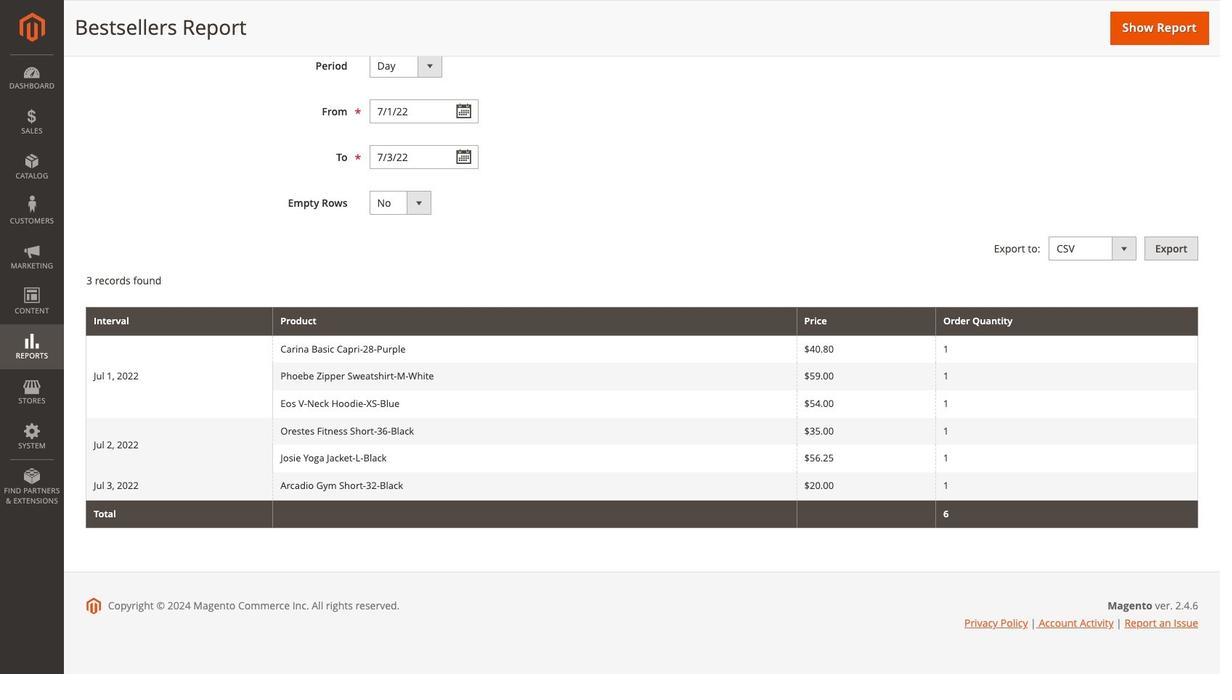 Task type: locate. For each thing, give the bounding box(es) containing it.
None text field
[[369, 99, 478, 123]]

menu bar
[[0, 54, 64, 514]]

None text field
[[369, 145, 478, 169]]



Task type: describe. For each thing, give the bounding box(es) containing it.
magento admin panel image
[[19, 12, 45, 42]]



